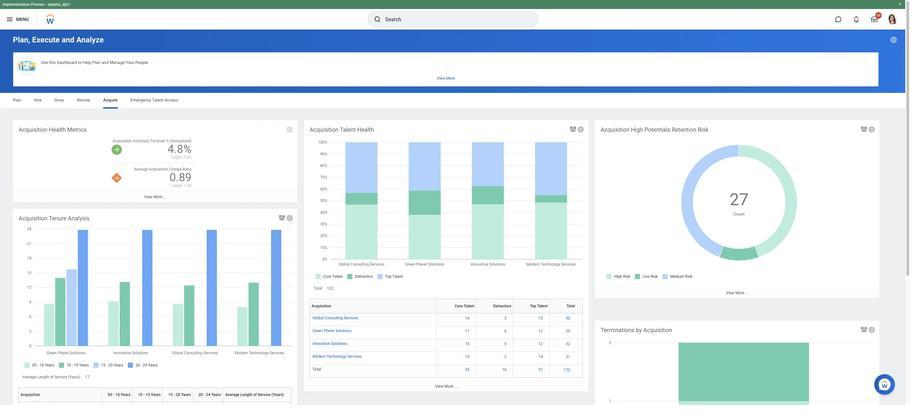 Task type: describe. For each thing, give the bounding box(es) containing it.
32
[[566, 343, 571, 347]]

30 button
[[566, 317, 572, 322]]

31 button
[[566, 355, 572, 360]]

... for acquisition health metrics
[[163, 195, 166, 200]]

more for acquisition health metrics
[[154, 195, 162, 200]]

top talent button
[[515, 299, 552, 314]]

innovative solutions
[[313, 342, 347, 347]]

modern
[[313, 355, 326, 360]]

- inside menu "banner"
[[45, 2, 47, 7]]

05
[[108, 393, 112, 398]]

acquisition health metrics
[[19, 127, 87, 133]]

neutral bad image
[[112, 173, 122, 184]]

years for 10 - 15 years
[[151, 393, 161, 398]]

implementation
[[3, 2, 30, 7]]

20 - 24 years button
[[195, 388, 225, 406]]

modern technology services
[[313, 355, 362, 360]]

0 vertical spatial 14
[[466, 317, 470, 321]]

15 - 20 years
[[168, 393, 191, 398]]

27 button
[[730, 189, 750, 211]]

notifications large image
[[854, 16, 860, 23]]

05 - 10 years button
[[104, 388, 135, 406]]

5
[[505, 343, 507, 347]]

2 vertical spatial total
[[313, 368, 322, 373]]

green
[[313, 329, 323, 334]]

17 button
[[85, 375, 91, 381]]

top
[[530, 305, 537, 309]]

17
[[85, 376, 90, 380]]

plan,
[[13, 35, 30, 44]]

emergency
[[131, 98, 151, 103]]

analyze
[[76, 35, 104, 44]]

to
[[78, 60, 82, 65]]

terminations by acquisition
[[601, 327, 673, 334]]

16
[[503, 368, 507, 373]]

1 health from the left
[[49, 127, 66, 133]]

people
[[135, 60, 148, 65]]

global consulting services link
[[313, 315, 359, 321]]

0 vertical spatial service
[[55, 376, 67, 380]]

29 button
[[566, 329, 572, 335]]

1 vertical spatial length
[[241, 393, 253, 398]]

3
[[505, 317, 507, 321]]

view more ... link for acquisition health metrics
[[13, 192, 298, 203]]

inbox large image
[[872, 16, 878, 23]]

and inside button
[[102, 60, 109, 65]]

15 for 15 button corresponding to 5
[[466, 343, 470, 347]]

average length of service (years) button
[[225, 393, 284, 398]]

voluntary
[[133, 139, 149, 144]]

33 button
[[868, 12, 883, 26]]

manage
[[110, 60, 125, 65]]

global
[[313, 317, 324, 321]]

15 button for 5
[[466, 342, 471, 347]]

view for acquisition high potentials retention risk
[[727, 291, 735, 296]]

configure acquisition talent health image
[[578, 126, 585, 133]]

by
[[637, 327, 643, 334]]

acquire
[[103, 98, 118, 103]]

1 horizontal spatial of
[[253, 393, 257, 398]]

20 inside 20 - 24 years button
[[199, 393, 203, 398]]

... for acquisition talent health
[[455, 385, 458, 390]]

13
[[539, 317, 543, 321]]

0 vertical spatial (years)
[[68, 376, 80, 380]]

2 vertical spatial average
[[226, 393, 240, 398]]

... for acquisition high potentials retention risk
[[746, 291, 749, 296]]

15 button for 2
[[466, 355, 471, 360]]

access
[[165, 98, 178, 103]]

122 for leftmost '122' button
[[327, 287, 334, 291]]

0 vertical spatial total
[[314, 287, 322, 291]]

32 button
[[566, 342, 572, 347]]

1.00
[[184, 184, 192, 188]]

years for 20 - 24 years
[[212, 393, 221, 398]]

neutral good image
[[112, 145, 122, 155]]

grow
[[54, 98, 64, 103]]

2 button
[[505, 355, 508, 360]]

menu banner
[[0, 0, 906, 30]]

10 inside 'button'
[[138, 393, 143, 398]]

talent for emergency
[[152, 98, 164, 103]]

5.0%
[[184, 156, 192, 160]]

risk
[[698, 127, 709, 133]]

potentials
[[645, 127, 671, 133]]

hire
[[34, 98, 42, 103]]

0 vertical spatial average length of service (years)
[[23, 376, 80, 380]]

acquisition high potentials retention risk element
[[596, 120, 880, 299]]

12 button for 29
[[539, 329, 544, 335]]

modern technology services link
[[313, 354, 362, 360]]

retention
[[672, 127, 697, 133]]

55 button
[[466, 368, 471, 373]]

%
[[166, 139, 169, 144]]

1 vertical spatial (years)
[[272, 393, 284, 398]]

ratio
[[183, 167, 192, 172]]

configure this page image
[[891, 36, 898, 44]]

3 button
[[505, 317, 508, 322]]

target for 4.8%
[[171, 156, 182, 160]]

green planet solutions link
[[313, 328, 352, 334]]

talent for core
[[464, 305, 475, 309]]

12 for 32
[[539, 343, 543, 347]]

plan, execute and analyze
[[13, 35, 104, 44]]

configure and view chart data image for acquisition tenure analysis
[[278, 214, 286, 222]]

analysis
[[68, 215, 90, 222]]

total button
[[552, 305, 576, 309]]

4.8%
[[168, 143, 192, 156]]

acquisition button for analysis
[[21, 386, 105, 405]]

20 inside 15 - 20 years "button"
[[176, 393, 180, 398]]

0 horizontal spatial 14 button
[[466, 317, 471, 322]]

0 horizontal spatial average
[[23, 376, 36, 380]]

31
[[566, 355, 571, 360]]

24
[[206, 393, 211, 398]]

core talent button
[[439, 299, 479, 314]]

execute
[[32, 35, 60, 44]]

10 inside "button"
[[115, 393, 120, 398]]

green planet solutions
[[313, 329, 352, 334]]

metrics
[[67, 127, 87, 133]]

detractors button
[[478, 299, 516, 314]]

compa-
[[169, 167, 183, 172]]

15 for 2 15 button
[[466, 355, 470, 360]]

services for modern technology services
[[348, 355, 362, 360]]

6
[[505, 330, 507, 334]]

configure and view chart data image for acquisition talent health
[[570, 126, 577, 133]]

1 vertical spatial solutions
[[331, 342, 347, 347]]

acquisition health metrics element
[[13, 120, 298, 203]]

configure and view chart data image for terminations by acquisition
[[861, 326, 869, 334]]



Task type: locate. For each thing, give the bounding box(es) containing it.
target left 1.00
[[172, 184, 183, 188]]

average down voluntary
[[134, 167, 148, 172]]

terminations
[[601, 327, 635, 334]]

15 for 15 - 20 years
[[168, 393, 173, 398]]

1 horizontal spatial 122
[[564, 368, 571, 373]]

configure terminations by acquisition image
[[869, 327, 876, 334]]

- right 05
[[113, 393, 115, 398]]

green planet solutions list item
[[22, 404, 61, 406]]

27
[[730, 190, 749, 210]]

0 horizontal spatial configure and view chart data image
[[278, 214, 286, 222]]

years for 15 - 20 years
[[181, 393, 191, 398]]

borrow
[[77, 98, 90, 103]]

(years)
[[68, 376, 80, 380], [272, 393, 284, 398]]

total down modern
[[313, 368, 322, 373]]

2 12 button from the top
[[539, 342, 544, 347]]

total
[[314, 287, 322, 291], [567, 305, 576, 309], [313, 368, 322, 373]]

target for 0.89
[[172, 184, 183, 188]]

0 horizontal spatial 10
[[115, 393, 120, 398]]

more for acquisition talent health
[[445, 385, 454, 390]]

1 vertical spatial view more ...
[[727, 291, 749, 296]]

1 horizontal spatial 20
[[199, 393, 203, 398]]

2 vertical spatial view more ...
[[436, 385, 458, 390]]

solutions
[[336, 329, 352, 334], [331, 342, 347, 347]]

detractors
[[494, 305, 512, 309]]

14
[[466, 317, 470, 321], [539, 355, 543, 360]]

planet
[[324, 329, 335, 334]]

0 vertical spatial ...
[[163, 195, 166, 200]]

(annualized)
[[170, 139, 192, 144]]

1 horizontal spatial view more ...
[[436, 385, 458, 390]]

use
[[41, 60, 48, 65]]

12 button
[[539, 329, 544, 335], [539, 342, 544, 347]]

configure and view chart data image
[[861, 126, 869, 133]]

more
[[154, 195, 162, 200], [736, 291, 745, 296], [445, 385, 454, 390]]

view more ... for acquisition high potentials retention risk
[[727, 291, 749, 296]]

2 health from the left
[[358, 127, 374, 133]]

0 horizontal spatial 20
[[176, 393, 180, 398]]

1 vertical spatial view more ... link
[[596, 288, 880, 299]]

1 horizontal spatial 122 button
[[564, 368, 572, 373]]

2 vertical spatial configure and view chart data image
[[861, 326, 869, 334]]

1 12 from the top
[[539, 330, 543, 334]]

0 horizontal spatial more
[[154, 195, 162, 200]]

target inside 0.89 target 1.00
[[172, 184, 183, 188]]

years inside 'button'
[[151, 393, 161, 398]]

122
[[327, 287, 334, 291], [564, 368, 571, 373]]

2 vertical spatial more
[[445, 385, 454, 390]]

configure acquisition high potentials retention risk image
[[869, 126, 876, 133]]

0 vertical spatial 12 button
[[539, 329, 544, 335]]

target left 5.0%
[[171, 156, 182, 160]]

122 for bottom '122' button
[[564, 368, 571, 373]]

2 horizontal spatial view
[[727, 291, 735, 296]]

help
[[83, 60, 91, 65]]

justify image
[[6, 15, 14, 23]]

years left the 15 - 20 years
[[151, 393, 161, 398]]

view for acquisition talent health
[[436, 385, 444, 390]]

0 vertical spatial plan
[[93, 60, 101, 65]]

0 horizontal spatial average length of service (years)
[[23, 376, 80, 380]]

122 button up global consulting services link
[[327, 287, 335, 292]]

2 horizontal spatial average
[[226, 393, 240, 398]]

30
[[566, 317, 571, 321]]

12
[[539, 330, 543, 334], [539, 343, 543, 347]]

1 vertical spatial average length of service (years)
[[226, 393, 284, 398]]

plan inside tab list
[[13, 98, 21, 103]]

10
[[115, 393, 120, 398], [138, 393, 143, 398]]

2 years from the left
[[151, 393, 161, 398]]

configure acquisition tenure analysis image
[[286, 215, 294, 222]]

12 button down 13 button
[[539, 329, 544, 335]]

... inside acquisition health metrics element
[[163, 195, 166, 200]]

0 vertical spatial more
[[154, 195, 162, 200]]

services right consulting
[[344, 317, 359, 321]]

2 10 from the left
[[138, 393, 143, 398]]

2 20 from the left
[[199, 393, 203, 398]]

0 vertical spatial of
[[50, 376, 54, 380]]

2 horizontal spatial ...
[[746, 291, 749, 296]]

27 main content
[[0, 30, 906, 406]]

items selected list
[[22, 404, 61, 406]]

talent for acquisition
[[340, 127, 356, 133]]

51
[[539, 368, 543, 373]]

view more ... for acquisition talent health
[[436, 385, 458, 390]]

29
[[566, 330, 571, 334]]

1 horizontal spatial average length of service (years)
[[226, 393, 284, 398]]

15 button down '11' button
[[466, 342, 471, 347]]

2 15 button from the top
[[466, 355, 471, 360]]

14 up 51
[[539, 355, 543, 360]]

20
[[176, 393, 180, 398], [199, 393, 203, 398]]

average right 20 - 24 years button at the bottom
[[226, 393, 240, 398]]

use this dashboard to help plan and manage your people
[[41, 60, 148, 65]]

total element
[[313, 367, 322, 373]]

0 vertical spatial average
[[134, 167, 148, 172]]

years right the 24
[[212, 393, 221, 398]]

- for 05 - 10 years
[[113, 393, 115, 398]]

0 horizontal spatial 14
[[466, 317, 470, 321]]

years
[[121, 393, 131, 398], [151, 393, 161, 398], [181, 393, 191, 398], [212, 393, 221, 398]]

10 right 05
[[115, 393, 120, 398]]

3 years from the left
[[181, 393, 191, 398]]

1 years from the left
[[121, 393, 131, 398]]

2 horizontal spatial more
[[736, 291, 745, 296]]

solutions up modern technology services link
[[331, 342, 347, 347]]

consulting
[[325, 317, 343, 321]]

2 vertical spatial view
[[436, 385, 444, 390]]

15 inside "button"
[[168, 393, 173, 398]]

27 count
[[730, 190, 749, 217]]

55
[[466, 368, 470, 373]]

0 horizontal spatial and
[[62, 35, 74, 44]]

view more ... for acquisition health metrics
[[144, 195, 166, 200]]

services for global consulting services
[[344, 317, 359, 321]]

search image
[[374, 15, 382, 23]]

view more ... inside "acquisition high potentials retention risk" element
[[727, 291, 749, 296]]

1 vertical spatial total
[[567, 305, 576, 309]]

Search Workday  search field
[[386, 12, 525, 26]]

- inside 'button'
[[143, 393, 145, 398]]

15 right 10 - 15 years 'button'
[[168, 393, 173, 398]]

tab list containing plan
[[6, 93, 900, 109]]

1 horizontal spatial view
[[436, 385, 444, 390]]

acquisition
[[19, 127, 48, 133], [310, 127, 339, 133], [601, 127, 630, 133], [113, 139, 132, 144], [149, 167, 168, 172], [19, 215, 48, 222], [312, 305, 331, 309], [644, 327, 673, 334], [21, 393, 40, 398]]

view more ... link for acquisition high potentials retention risk
[[596, 288, 880, 299]]

0 vertical spatial view more ... link
[[13, 192, 298, 203]]

more for acquisition high potentials retention risk
[[736, 291, 745, 296]]

0 horizontal spatial 122
[[327, 287, 334, 291]]

years for 05 - 10 years
[[121, 393, 131, 398]]

view inside the acquisition talent health element
[[436, 385, 444, 390]]

15 button up 55
[[466, 355, 471, 360]]

16 button
[[503, 368, 508, 373]]

0 vertical spatial solutions
[[336, 329, 352, 334]]

1 vertical spatial ...
[[746, 291, 749, 296]]

1 10 from the left
[[115, 393, 120, 398]]

0 vertical spatial and
[[62, 35, 74, 44]]

14 button down core talent
[[466, 317, 471, 322]]

implementation preview -   adeptai_dpt1
[[3, 2, 70, 7]]

average acquisition compa-ratio
[[134, 167, 192, 172]]

0.89
[[170, 171, 192, 185]]

... inside the acquisition talent health element
[[455, 385, 458, 390]]

2 12 from the top
[[539, 343, 543, 347]]

2 horizontal spatial view more ...
[[727, 291, 749, 296]]

- for 20 - 24 years
[[204, 393, 205, 398]]

target inside 4.8% target 5.0%
[[171, 156, 182, 160]]

1 vertical spatial 15 button
[[466, 355, 471, 360]]

tab list inside 27 main content
[[6, 93, 900, 109]]

15 inside 'button'
[[146, 393, 150, 398]]

05 - 10 years
[[108, 393, 131, 398]]

2 vertical spatial view more ... link
[[304, 382, 589, 393]]

average length of service (years)
[[23, 376, 80, 380], [226, 393, 284, 398]]

0 vertical spatial length
[[37, 376, 49, 380]]

view more ... inside acquisition health metrics element
[[144, 195, 166, 200]]

- right 10 - 15 years 'button'
[[174, 393, 175, 398]]

1 15 button from the top
[[466, 342, 471, 347]]

close environment banner image
[[899, 2, 903, 6]]

years left the 24
[[181, 393, 191, 398]]

122 up global consulting services link
[[327, 287, 334, 291]]

10 - 15 years button
[[134, 388, 165, 406]]

and left analyze
[[62, 35, 74, 44]]

0 horizontal spatial service
[[55, 376, 67, 380]]

15 - 20 years button
[[164, 388, 195, 406]]

20 left the 24
[[199, 393, 203, 398]]

122 down 31
[[564, 368, 571, 373]]

2 horizontal spatial view more ... link
[[596, 288, 880, 299]]

configure and view chart data image left the configure terminations by acquisition image
[[861, 326, 869, 334]]

count
[[734, 212, 745, 217]]

years inside button
[[212, 393, 221, 398]]

1 horizontal spatial acquisition button
[[312, 300, 439, 314]]

- for 10 - 15 years
[[143, 393, 145, 398]]

0 horizontal spatial of
[[50, 376, 54, 380]]

10 right 05 - 10 years "button"
[[138, 393, 143, 398]]

- inside button
[[204, 393, 205, 398]]

0 vertical spatial view
[[144, 195, 153, 200]]

15
[[466, 343, 470, 347], [466, 355, 470, 360], [146, 393, 150, 398], [168, 393, 173, 398]]

1 horizontal spatial and
[[102, 60, 109, 65]]

1 vertical spatial of
[[253, 393, 257, 398]]

0 horizontal spatial length
[[37, 376, 49, 380]]

1 horizontal spatial more
[[445, 385, 454, 390]]

view more ... link for acquisition talent health
[[304, 382, 589, 393]]

emergency talent access
[[131, 98, 178, 103]]

0 vertical spatial 12
[[539, 330, 543, 334]]

- right 05 - 10 years "button"
[[143, 393, 145, 398]]

1 horizontal spatial 10
[[138, 393, 143, 398]]

0 vertical spatial services
[[344, 317, 359, 321]]

average inside acquisition health metrics element
[[134, 167, 148, 172]]

0 vertical spatial 14 button
[[466, 317, 471, 322]]

14 button up 51
[[539, 355, 544, 360]]

1 horizontal spatial plan
[[93, 60, 101, 65]]

0 horizontal spatial view
[[144, 195, 153, 200]]

0.89 target 1.00
[[170, 171, 192, 188]]

1 horizontal spatial ...
[[455, 385, 458, 390]]

core talent
[[455, 305, 475, 309]]

profile logan mcneil image
[[888, 14, 898, 26]]

12 for 29
[[539, 330, 543, 334]]

1 12 button from the top
[[539, 329, 544, 335]]

1 vertical spatial 122 button
[[564, 368, 572, 373]]

innovative solutions link
[[313, 341, 347, 347]]

0 horizontal spatial 122 button
[[327, 287, 335, 292]]

view more ... inside the acquisition talent health element
[[436, 385, 458, 390]]

1 horizontal spatial view more ... link
[[304, 382, 589, 393]]

1 vertical spatial plan
[[13, 98, 21, 103]]

12 button for 32
[[539, 342, 544, 347]]

13 button
[[539, 317, 544, 322]]

0 horizontal spatial health
[[49, 127, 66, 133]]

2
[[505, 355, 507, 360]]

1 vertical spatial and
[[102, 60, 109, 65]]

plan inside button
[[93, 60, 101, 65]]

0 horizontal spatial plan
[[13, 98, 21, 103]]

0 horizontal spatial (years)
[[68, 376, 80, 380]]

view inside acquisition health metrics element
[[144, 195, 153, 200]]

- left the 24
[[204, 393, 205, 398]]

services right "technology"
[[348, 355, 362, 360]]

11
[[466, 330, 470, 334]]

core
[[455, 305, 463, 309]]

view for acquisition health metrics
[[144, 195, 153, 200]]

1 20 from the left
[[176, 393, 180, 398]]

adeptai_dpt1
[[48, 2, 70, 7]]

122 button
[[327, 287, 335, 292], [564, 368, 572, 373]]

more inside acquisition health metrics element
[[154, 195, 162, 200]]

- right preview
[[45, 2, 47, 7]]

51 button
[[539, 368, 544, 373]]

turnover
[[150, 139, 165, 144]]

view inside "acquisition high potentials retention risk" element
[[727, 291, 735, 296]]

average up items selected list on the bottom of page
[[23, 376, 36, 380]]

acquisition button for health
[[312, 300, 439, 314]]

this
[[49, 60, 56, 65]]

1 vertical spatial 12
[[539, 343, 543, 347]]

0 vertical spatial target
[[171, 156, 182, 160]]

of
[[50, 376, 54, 380], [253, 393, 257, 398]]

plan right help
[[93, 60, 101, 65]]

0 horizontal spatial view more ... link
[[13, 192, 298, 203]]

acquisition tenure analysis
[[19, 215, 90, 222]]

15 up 55
[[466, 355, 470, 360]]

configure and view chart data image inside the acquisition talent health element
[[570, 126, 577, 133]]

your
[[126, 60, 134, 65]]

15 down '11' button
[[466, 343, 470, 347]]

0 horizontal spatial view more ...
[[144, 195, 166, 200]]

0 horizontal spatial acquisition button
[[21, 386, 105, 405]]

configure and view chart data image left configure acquisition tenure analysis icon on the left of page
[[278, 214, 286, 222]]

2 horizontal spatial configure and view chart data image
[[861, 326, 869, 334]]

1 horizontal spatial average
[[134, 167, 148, 172]]

11 button
[[466, 329, 471, 335]]

15 right 05 - 10 years "button"
[[146, 393, 150, 398]]

4 years from the left
[[212, 393, 221, 398]]

more inside the acquisition talent health element
[[445, 385, 454, 390]]

122 button down 31
[[564, 368, 572, 373]]

global consulting services
[[313, 317, 359, 321]]

preview
[[31, 2, 44, 7]]

14 down core talent
[[466, 317, 470, 321]]

menu button
[[0, 9, 37, 30]]

1 vertical spatial more
[[736, 291, 745, 296]]

solutions right planet
[[336, 329, 352, 334]]

use this dashboard to help plan and manage your people button
[[13, 52, 879, 87]]

12 button up 51
[[539, 342, 544, 347]]

total up '30' button
[[567, 305, 576, 309]]

configure and view chart data image left "configure acquisition talent health" image
[[570, 126, 577, 133]]

1 horizontal spatial 14
[[539, 355, 543, 360]]

1 horizontal spatial configure and view chart data image
[[570, 126, 577, 133]]

33
[[878, 14, 881, 17]]

1 vertical spatial 14 button
[[539, 355, 544, 360]]

configure and view chart data image inside terminations by acquisition element
[[861, 326, 869, 334]]

acquisition talent health
[[310, 127, 374, 133]]

acquisition tenure analysis element
[[13, 209, 298, 406]]

dashboard
[[57, 60, 77, 65]]

0 vertical spatial 15 button
[[466, 342, 471, 347]]

1 vertical spatial view
[[727, 291, 735, 296]]

more inside "acquisition high potentials retention risk" element
[[736, 291, 745, 296]]

view more ... link
[[13, 192, 298, 203], [596, 288, 880, 299], [304, 382, 589, 393]]

health
[[49, 127, 66, 133], [358, 127, 374, 133]]

1 vertical spatial average
[[23, 376, 36, 380]]

...
[[163, 195, 166, 200], [746, 291, 749, 296], [455, 385, 458, 390]]

1 horizontal spatial health
[[358, 127, 374, 133]]

1 vertical spatial 14
[[539, 355, 543, 360]]

years right 05
[[121, 393, 131, 398]]

- for 15 - 20 years
[[174, 393, 175, 398]]

acquisition high potentials retention risk
[[601, 127, 709, 133]]

1 vertical spatial configure and view chart data image
[[278, 214, 286, 222]]

length
[[37, 376, 49, 380], [241, 393, 253, 398]]

1 vertical spatial acquisition button
[[21, 386, 105, 405]]

1 horizontal spatial (years)
[[272, 393, 284, 398]]

configure acquisition health metrics image
[[286, 126, 294, 133]]

acquisition talent health element
[[304, 120, 589, 393]]

20 right 10 - 15 years 'button'
[[176, 393, 180, 398]]

total up global
[[314, 287, 322, 291]]

menu
[[16, 17, 29, 22]]

terminations by acquisition element
[[596, 321, 880, 406]]

... inside "acquisition high potentials retention risk" element
[[746, 291, 749, 296]]

1 vertical spatial service
[[258, 393, 271, 398]]

talent for top
[[538, 305, 548, 309]]

tab list
[[6, 93, 900, 109]]

plan left hire at top
[[13, 98, 21, 103]]

and left manage
[[102, 60, 109, 65]]

1 vertical spatial services
[[348, 355, 362, 360]]

14 button
[[466, 317, 471, 322], [539, 355, 544, 360]]

0 horizontal spatial ...
[[163, 195, 166, 200]]

2 vertical spatial ...
[[455, 385, 458, 390]]

1 vertical spatial 122
[[564, 368, 571, 373]]

1 vertical spatial 12 button
[[539, 342, 544, 347]]

services
[[344, 317, 359, 321], [348, 355, 362, 360]]

0 vertical spatial acquisition button
[[312, 300, 439, 314]]

configure and view chart data image
[[570, 126, 577, 133], [278, 214, 286, 222], [861, 326, 869, 334]]

innovative
[[313, 342, 330, 347]]



Task type: vqa. For each thing, say whether or not it's contained in the screenshot.
MENU Dropdown Button
yes



